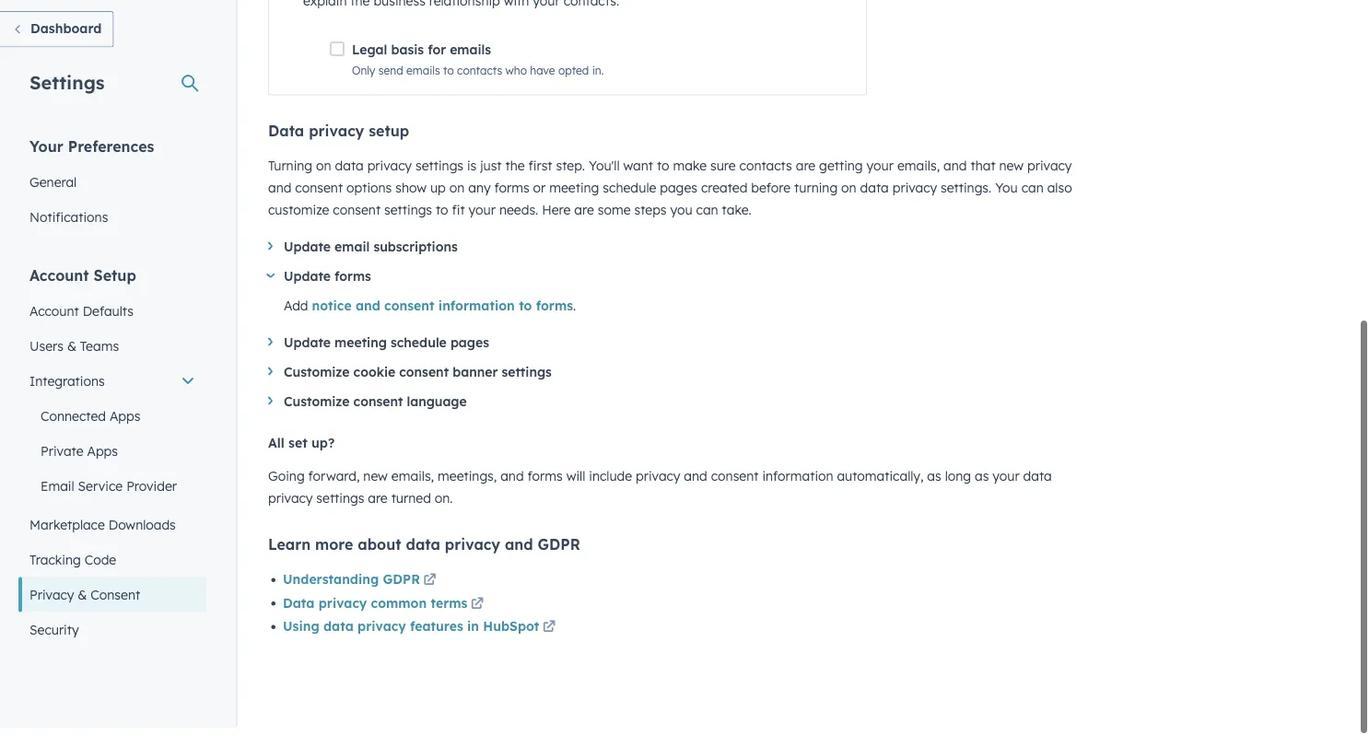 Task type: locate. For each thing, give the bounding box(es) containing it.
schedule down want
[[603, 187, 657, 203]]

link opens in a new window image
[[424, 578, 437, 600], [471, 602, 484, 624], [543, 625, 556, 647], [543, 630, 556, 643]]

1 vertical spatial meeting
[[335, 342, 387, 358]]

1 vertical spatial information
[[763, 476, 834, 492]]

consent
[[91, 594, 140, 610]]

1 vertical spatial data
[[283, 603, 315, 619]]

the
[[506, 165, 525, 181]]

up?
[[312, 442, 335, 459]]

0 vertical spatial contacts
[[457, 71, 503, 85]]

marketplace downloads link
[[18, 515, 206, 550]]

to right want
[[657, 165, 670, 181]]

update for update meeting schedule pages
[[284, 342, 331, 358]]

0 horizontal spatial as
[[928, 476, 942, 492]]

1 horizontal spatial information
[[763, 476, 834, 492]]

0 vertical spatial can
[[1022, 187, 1044, 203]]

consent down options
[[333, 209, 381, 225]]

turned
[[391, 498, 431, 514]]

are left turned
[[368, 498, 388, 514]]

update for update email subscriptions
[[284, 246, 331, 262]]

data right long
[[1024, 476, 1053, 492]]

0 vertical spatial data
[[268, 129, 304, 147]]

1 horizontal spatial as
[[975, 476, 989, 492]]

apps up service
[[87, 450, 118, 466]]

include
[[589, 476, 633, 492]]

1 horizontal spatial new
[[1000, 165, 1024, 181]]

privacy left settings.
[[893, 187, 938, 203]]

1 horizontal spatial emails,
[[898, 165, 940, 181]]

using data privacy features in hubspot link
[[283, 625, 559, 647]]

0 vertical spatial new
[[1000, 165, 1024, 181]]

consent down customize consent language dropdown button
[[711, 476, 759, 492]]

1 vertical spatial schedule
[[391, 342, 447, 358]]

caret image
[[268, 250, 273, 258], [268, 346, 273, 354], [268, 375, 273, 384]]

link opens in a new window image for data privacy common terms
[[471, 606, 484, 619]]

schedule up customize cookie consent banner settings on the left
[[391, 342, 447, 358]]

new up you
[[1000, 165, 1024, 181]]

1 horizontal spatial meeting
[[550, 187, 600, 203]]

your right getting
[[867, 165, 894, 181]]

caret image inside update email subscriptions dropdown button
[[268, 250, 273, 258]]

2 vertical spatial are
[[368, 498, 388, 514]]

settings.
[[941, 187, 992, 203]]

& right users
[[67, 345, 76, 361]]

apps down the integrations button
[[110, 415, 141, 431]]

settings up up
[[416, 165, 464, 181]]

understanding gdpr
[[283, 579, 420, 596]]

apps inside private apps link
[[87, 450, 118, 466]]

terms
[[431, 603, 468, 619]]

forward,
[[308, 476, 360, 492]]

data up turning
[[268, 129, 304, 147]]

0 vertical spatial update
[[284, 246, 331, 262]]

1 vertical spatial contacts
[[740, 165, 793, 181]]

data up using
[[283, 603, 315, 619]]

link opens in a new window image for data privacy common terms
[[471, 602, 484, 624]]

1 caret image from the top
[[268, 250, 273, 258]]

0 horizontal spatial can
[[697, 209, 719, 225]]

link opens in a new window image up terms
[[424, 583, 437, 596]]

0 horizontal spatial are
[[368, 498, 388, 514]]

0 horizontal spatial schedule
[[391, 342, 447, 358]]

1 vertical spatial &
[[78, 594, 87, 610]]

private
[[41, 450, 83, 466]]

using
[[283, 626, 320, 643]]

data down getting
[[861, 187, 889, 203]]

1 vertical spatial can
[[697, 209, 719, 225]]

options
[[347, 187, 392, 203]]

on down getting
[[842, 187, 857, 203]]

0 vertical spatial link opens in a new window image
[[424, 583, 437, 596]]

3 update from the top
[[284, 342, 331, 358]]

tracking code link
[[18, 550, 206, 585]]

1 horizontal spatial can
[[1022, 187, 1044, 203]]

1 account from the top
[[29, 273, 89, 292]]

1 vertical spatial link opens in a new window image
[[471, 606, 484, 619]]

can
[[1022, 187, 1044, 203], [697, 209, 719, 225]]

and up hubspot
[[505, 543, 533, 562]]

0 vertical spatial schedule
[[603, 187, 657, 203]]

1 vertical spatial update
[[284, 276, 331, 292]]

pages inside turning on data privacy settings is just the first step. you'll want to make sure contacts are getting your emails, and that new privacy and consent options show up on any forms or meeting schedule pages created before turning on data privacy settings. you can also customize consent settings to fit your needs. here are some steps you can take.
[[660, 187, 698, 203]]

link opens in a new window image inside the data privacy common terms link
[[471, 606, 484, 619]]

data right using
[[324, 626, 354, 643]]

contacts up before
[[740, 165, 793, 181]]

0 horizontal spatial your
[[469, 209, 496, 225]]

0 horizontal spatial information
[[439, 305, 515, 321]]

3 caret image from the top
[[268, 375, 273, 384]]

1 update from the top
[[284, 246, 331, 262]]

update email subscriptions button
[[268, 243, 1098, 265]]

notice
[[312, 305, 352, 321]]

consent up update meeting schedule pages
[[385, 305, 435, 321]]

account up account defaults
[[29, 273, 89, 292]]

1 vertical spatial apps
[[87, 450, 118, 466]]

&
[[67, 345, 76, 361], [78, 594, 87, 610]]

account
[[29, 273, 89, 292], [29, 310, 79, 326]]

preferences
[[68, 144, 154, 163]]

settings down forward,
[[316, 498, 364, 514]]

private apps link
[[18, 441, 206, 476]]

customize up up?
[[284, 401, 350, 417]]

caret image
[[268, 405, 273, 413]]

apps inside connected apps "link"
[[110, 415, 141, 431]]

1 vertical spatial customize
[[284, 401, 350, 417]]

and down turning
[[268, 187, 292, 203]]

integrations button
[[18, 371, 206, 406]]

data privacy common terms link
[[283, 602, 487, 624]]

consent down cookie
[[354, 401, 403, 417]]

link opens in a new window image inside using data privacy features in hubspot link
[[543, 630, 556, 643]]

turning on data privacy settings is just the first step. you'll want to make sure contacts are getting your emails, and that new privacy and consent options show up on any forms or meeting schedule pages created before turning on data privacy settings. you can also customize consent settings to fit your needs. here are some steps you can take.
[[268, 165, 1073, 225]]

1 vertical spatial emails
[[407, 71, 440, 85]]

information
[[439, 305, 515, 321], [763, 476, 834, 492]]

new right forward,
[[364, 476, 388, 492]]

can right you on the top
[[697, 209, 719, 225]]

emails, up turned
[[392, 476, 434, 492]]

pages up banner
[[451, 342, 490, 358]]

any
[[468, 187, 491, 203]]

1 horizontal spatial &
[[78, 594, 87, 610]]

1 vertical spatial are
[[575, 209, 594, 225]]

are up turning
[[796, 165, 816, 181]]

your inside going forward, new emails, meetings, and forms will include privacy and consent information automatically, as long as your data privacy settings are turned on.
[[993, 476, 1020, 492]]

2 account from the top
[[29, 310, 79, 326]]

caret image inside "customize cookie consent banner settings" dropdown button
[[268, 375, 273, 384]]

update
[[284, 246, 331, 262], [284, 276, 331, 292], [284, 342, 331, 358]]

meeting inside dropdown button
[[335, 342, 387, 358]]

privacy & consent
[[29, 594, 140, 610]]

link opens in a new window image for understanding gdpr
[[424, 578, 437, 600]]

understanding gdpr link
[[283, 578, 440, 600]]

0 vertical spatial caret image
[[268, 250, 273, 258]]

steps
[[635, 209, 667, 225]]

emails,
[[898, 165, 940, 181], [392, 476, 434, 492]]

gdpr
[[538, 543, 581, 562], [383, 579, 420, 596]]

2 horizontal spatial your
[[993, 476, 1020, 492]]

update down add
[[284, 342, 331, 358]]

meeting down step.
[[550, 187, 600, 203]]

on
[[316, 165, 332, 181], [450, 187, 465, 203], [842, 187, 857, 203]]

1 horizontal spatial schedule
[[603, 187, 657, 203]]

0 horizontal spatial gdpr
[[383, 579, 420, 596]]

apps for private apps
[[87, 450, 118, 466]]

data privacy setup
[[268, 129, 410, 147]]

account for account setup
[[29, 273, 89, 292]]

settings right banner
[[502, 372, 552, 388]]

2 vertical spatial update
[[284, 342, 331, 358]]

0 vertical spatial meeting
[[550, 187, 600, 203]]

0 vertical spatial gdpr
[[538, 543, 581, 562]]

2 caret image from the top
[[268, 346, 273, 354]]

new inside going forward, new emails, meetings, and forms will include privacy and consent information automatically, as long as your data privacy settings are turned on.
[[364, 476, 388, 492]]

0 horizontal spatial &
[[67, 345, 76, 361]]

on right turning
[[316, 165, 332, 181]]

information left automatically, at the bottom right of page
[[763, 476, 834, 492]]

on right up
[[450, 187, 465, 203]]

opted
[[559, 71, 589, 85]]

contacts
[[457, 71, 503, 85], [740, 165, 793, 181]]

0 vertical spatial your
[[867, 165, 894, 181]]

and down customize consent language dropdown button
[[684, 476, 708, 492]]

1 vertical spatial caret image
[[268, 346, 273, 354]]

1 customize from the top
[[284, 372, 350, 388]]

pages inside update meeting schedule pages dropdown button
[[451, 342, 490, 358]]

forms inside turning on data privacy settings is just the first step. you'll want to make sure contacts are getting your emails, and that new privacy and consent options show up on any forms or meeting schedule pages created before turning on data privacy settings. you can also customize consent settings to fit your needs. here are some steps you can take.
[[495, 187, 530, 203]]

and right meetings,
[[501, 476, 524, 492]]

needs.
[[500, 209, 539, 225]]

schedule inside dropdown button
[[391, 342, 447, 358]]

0 horizontal spatial new
[[364, 476, 388, 492]]

emails, left that
[[898, 165, 940, 181]]

update meeting schedule pages
[[284, 342, 490, 358]]

as left long
[[928, 476, 942, 492]]

privacy right include
[[636, 476, 681, 492]]

long
[[946, 476, 972, 492]]

1 vertical spatial your
[[469, 209, 496, 225]]

1 vertical spatial new
[[364, 476, 388, 492]]

also
[[1048, 187, 1073, 203]]

about
[[358, 543, 402, 562]]

2 vertical spatial caret image
[[268, 375, 273, 384]]

0 horizontal spatial link opens in a new window image
[[424, 583, 437, 596]]

emails up only send emails to contacts who have opted in.
[[450, 49, 491, 65]]

email
[[335, 246, 370, 262]]

2 customize from the top
[[284, 401, 350, 417]]

settings
[[416, 165, 464, 181], [384, 209, 432, 225], [502, 372, 552, 388], [316, 498, 364, 514]]

send
[[379, 71, 403, 85]]

update inside dropdown button
[[284, 276, 331, 292]]

2 vertical spatial your
[[993, 476, 1020, 492]]

are
[[796, 165, 816, 181], [575, 209, 594, 225], [368, 498, 388, 514]]

1 horizontal spatial pages
[[660, 187, 698, 203]]

1 vertical spatial emails,
[[392, 476, 434, 492]]

customize left cookie
[[284, 372, 350, 388]]

users
[[29, 345, 64, 361]]

0 horizontal spatial contacts
[[457, 71, 503, 85]]

0 horizontal spatial meeting
[[335, 342, 387, 358]]

settings down show on the top left of the page
[[384, 209, 432, 225]]

and right the notice at the left
[[356, 305, 381, 321]]

contacts left who
[[457, 71, 503, 85]]

emails down legal basis for emails
[[407, 71, 440, 85]]

meeting
[[550, 187, 600, 203], [335, 342, 387, 358]]

data for data privacy common terms
[[283, 603, 315, 619]]

only send emails to contacts who have opted in.
[[352, 71, 604, 85]]

gdpr down will
[[538, 543, 581, 562]]

meeting up cookie
[[335, 342, 387, 358]]

caret image inside update meeting schedule pages dropdown button
[[268, 346, 273, 354]]

update email subscriptions
[[284, 246, 458, 262]]

0 horizontal spatial emails,
[[392, 476, 434, 492]]

privacy down the understanding gdpr
[[319, 603, 367, 619]]

defaults
[[83, 310, 134, 326]]

make
[[673, 165, 707, 181]]

created
[[701, 187, 748, 203]]

0 vertical spatial customize
[[284, 372, 350, 388]]

settings
[[29, 78, 105, 101]]

your right long
[[993, 476, 1020, 492]]

privacy down the going
[[268, 498, 313, 514]]

0 vertical spatial emails
[[450, 49, 491, 65]]

1 horizontal spatial your
[[867, 165, 894, 181]]

1 horizontal spatial emails
[[450, 49, 491, 65]]

1 vertical spatial pages
[[451, 342, 490, 358]]

link opens in a new window image inside understanding gdpr link
[[424, 583, 437, 596]]

privacy left setup
[[309, 129, 364, 147]]

0 vertical spatial emails,
[[898, 165, 940, 181]]

consent up customize
[[295, 187, 343, 203]]

0 horizontal spatial pages
[[451, 342, 490, 358]]

0 vertical spatial account
[[29, 273, 89, 292]]

banner
[[453, 372, 498, 388]]

& right privacy
[[78, 594, 87, 610]]

1 as from the left
[[928, 476, 942, 492]]

legal
[[352, 49, 387, 65]]

understanding
[[283, 579, 379, 596]]

1 vertical spatial account
[[29, 310, 79, 326]]

gdpr up common at the bottom left
[[383, 579, 420, 596]]

meeting inside turning on data privacy settings is just the first step. you'll want to make sure contacts are getting your emails, and that new privacy and consent options show up on any forms or meeting schedule pages created before turning on data privacy settings. you can also customize consent settings to fit your needs. here are some steps you can take.
[[550, 187, 600, 203]]

are right here at the top left
[[575, 209, 594, 225]]

consent up the language
[[399, 372, 449, 388]]

pages
[[660, 187, 698, 203], [451, 342, 490, 358]]

link opens in a new window image
[[424, 583, 437, 596], [471, 606, 484, 619]]

your down the any
[[469, 209, 496, 225]]

meetings,
[[438, 476, 497, 492]]

account up users
[[29, 310, 79, 326]]

2 update from the top
[[284, 276, 331, 292]]

1 horizontal spatial contacts
[[740, 165, 793, 181]]

0 vertical spatial pages
[[660, 187, 698, 203]]

tracking code
[[29, 559, 116, 575]]

email
[[41, 485, 74, 501]]

can right you
[[1022, 187, 1044, 203]]

0 vertical spatial apps
[[110, 415, 141, 431]]

2 horizontal spatial on
[[842, 187, 857, 203]]

link opens in a new window image for understanding gdpr
[[424, 583, 437, 596]]

0 vertical spatial &
[[67, 345, 76, 361]]

who
[[506, 71, 527, 85]]

going
[[268, 476, 305, 492]]

pages up you on the top
[[660, 187, 698, 203]]

link opens in a new window image up in
[[471, 606, 484, 619]]

0 vertical spatial are
[[796, 165, 816, 181]]

1 horizontal spatial link opens in a new window image
[[471, 606, 484, 619]]

1 horizontal spatial gdpr
[[538, 543, 581, 562]]

information up banner
[[439, 305, 515, 321]]

as right long
[[975, 476, 989, 492]]

update up update forms
[[284, 246, 331, 262]]

privacy down the data privacy common terms link
[[358, 626, 406, 643]]

update up add
[[284, 276, 331, 292]]



Task type: describe. For each thing, give the bounding box(es) containing it.
consent inside going forward, new emails, meetings, and forms will include privacy and consent information automatically, as long as your data privacy settings are turned on.
[[711, 476, 759, 492]]

using data privacy features in hubspot
[[283, 626, 540, 643]]

cookie
[[354, 372, 396, 388]]

sure
[[711, 165, 736, 181]]

data inside using data privacy features in hubspot link
[[324, 626, 354, 643]]

0 horizontal spatial emails
[[407, 71, 440, 85]]

settings inside dropdown button
[[502, 372, 552, 388]]

just
[[480, 165, 502, 181]]

privacy down on.
[[445, 543, 501, 562]]

connected
[[41, 415, 106, 431]]

setup
[[369, 129, 410, 147]]

dashboard link
[[0, 18, 114, 55]]

customize cookie consent banner settings
[[284, 372, 552, 388]]

you'll
[[589, 165, 620, 181]]

link opens in a new window image for using data privacy features in hubspot
[[543, 625, 556, 647]]

automatically,
[[838, 476, 924, 492]]

first
[[529, 165, 553, 181]]

code
[[85, 559, 116, 575]]

service
[[78, 485, 123, 501]]

security link
[[18, 620, 206, 655]]

notifications link
[[18, 207, 206, 242]]

basis
[[391, 49, 424, 65]]

learn
[[268, 543, 311, 562]]

common
[[371, 603, 427, 619]]

1 horizontal spatial are
[[575, 209, 594, 225]]

want
[[624, 165, 654, 181]]

data privacy common terms
[[283, 603, 468, 619]]

update forms
[[284, 276, 371, 292]]

forms inside going forward, new emails, meetings, and forms will include privacy and consent information automatically, as long as your data privacy settings are turned on.
[[528, 476, 563, 492]]

legal basis for emails
[[352, 49, 491, 65]]

your preferences
[[29, 144, 154, 163]]

data up options
[[335, 165, 364, 181]]

2 as from the left
[[975, 476, 989, 492]]

features
[[410, 626, 463, 643]]

emails, inside turning on data privacy settings is just the first step. you'll want to make sure contacts are getting your emails, and that new privacy and consent options show up on any forms or meeting schedule pages created before turning on data privacy settings. you can also customize consent settings to fit your needs. here are some steps you can take.
[[898, 165, 940, 181]]

before
[[752, 187, 791, 203]]

data inside going forward, new emails, meetings, and forms will include privacy and consent information automatically, as long as your data privacy settings are turned on.
[[1024, 476, 1053, 492]]

schedule inside turning on data privacy settings is just the first step. you'll want to make sure contacts are getting your emails, and that new privacy and consent options show up on any forms or meeting schedule pages created before turning on data privacy settings. you can also customize consent settings to fit your needs. here are some steps you can take.
[[603, 187, 657, 203]]

email service provider link
[[18, 476, 206, 511]]

integrations
[[29, 380, 105, 396]]

email service provider
[[41, 485, 177, 501]]

customize
[[268, 209, 330, 225]]

2 horizontal spatial are
[[796, 165, 816, 181]]

to left fit
[[436, 209, 449, 225]]

private apps
[[41, 450, 118, 466]]

emails, inside going forward, new emails, meetings, and forms will include privacy and consent information automatically, as long as your data privacy settings are turned on.
[[392, 476, 434, 492]]

0 vertical spatial information
[[439, 305, 515, 321]]

caret image for customize cookie consent banner settings
[[268, 375, 273, 384]]

customize cookie consent banner settings button
[[268, 369, 1098, 391]]

connected apps link
[[18, 406, 206, 441]]

in.
[[592, 71, 604, 85]]

marketplace
[[29, 524, 105, 540]]

have
[[530, 71, 555, 85]]

account defaults link
[[18, 301, 206, 336]]

for
[[428, 49, 446, 65]]

general
[[29, 181, 77, 197]]

caret image for update email subscriptions
[[268, 250, 273, 258]]

users & teams
[[29, 345, 119, 361]]

customize for customize consent language
[[284, 401, 350, 417]]

and up settings.
[[944, 165, 968, 181]]

apps for connected apps
[[110, 415, 141, 431]]

caret image for update meeting schedule pages
[[268, 346, 273, 354]]

to down for
[[443, 71, 454, 85]]

turning
[[795, 187, 838, 203]]

new inside turning on data privacy settings is just the first step. you'll want to make sure contacts are getting your emails, and that new privacy and consent options show up on any forms or meeting schedule pages created before turning on data privacy settings. you can also customize consent settings to fit your needs. here are some steps you can take.
[[1000, 165, 1024, 181]]

getting
[[820, 165, 863, 181]]

on.
[[435, 498, 453, 514]]

settings inside going forward, new emails, meetings, and forms will include privacy and consent information automatically, as long as your data privacy settings are turned on.
[[316, 498, 364, 514]]

or
[[533, 187, 546, 203]]

setup
[[94, 273, 136, 292]]

to left .
[[519, 305, 532, 321]]

account setup element
[[18, 272, 206, 655]]

only
[[352, 71, 376, 85]]

dashboard
[[30, 28, 102, 44]]

contacts inside turning on data privacy settings is just the first step. you'll want to make sure contacts are getting your emails, and that new privacy and consent options show up on any forms or meeting schedule pages created before turning on data privacy settings. you can also customize consent settings to fit your needs. here are some steps you can take.
[[740, 165, 793, 181]]

add
[[284, 305, 308, 321]]

in
[[467, 626, 479, 643]]

update for update forms
[[284, 276, 331, 292]]

you
[[996, 187, 1018, 203]]

data right about
[[406, 543, 441, 562]]

customize consent language
[[284, 401, 467, 417]]

users & teams link
[[18, 336, 206, 371]]

teams
[[80, 345, 119, 361]]

data for data privacy setup
[[268, 129, 304, 147]]

account for account defaults
[[29, 310, 79, 326]]

privacy
[[29, 594, 74, 610]]

information inside going forward, new emails, meetings, and forms will include privacy and consent information automatically, as long as your data privacy settings are turned on.
[[763, 476, 834, 492]]

fit
[[452, 209, 465, 225]]

provider
[[126, 485, 177, 501]]

subscriptions
[[374, 246, 458, 262]]

your
[[29, 144, 63, 163]]

0 horizontal spatial on
[[316, 165, 332, 181]]

notifications
[[29, 216, 108, 232]]

your preferences element
[[18, 143, 206, 242]]

downloads
[[109, 524, 176, 540]]

show
[[396, 187, 427, 203]]

privacy up also
[[1028, 165, 1073, 181]]

marketplace downloads
[[29, 524, 176, 540]]

& for users
[[67, 345, 76, 361]]

security
[[29, 629, 79, 645]]

you
[[671, 209, 693, 225]]

forms inside dropdown button
[[335, 276, 371, 292]]

language
[[407, 401, 467, 417]]

& for privacy
[[78, 594, 87, 610]]

are inside going forward, new emails, meetings, and forms will include privacy and consent information automatically, as long as your data privacy settings are turned on.
[[368, 498, 388, 514]]

customize consent language button
[[268, 398, 1098, 420]]

all set up?
[[268, 442, 335, 459]]

some
[[598, 209, 631, 225]]

1 horizontal spatial on
[[450, 187, 465, 203]]

add notice and consent information to forms .
[[284, 305, 576, 321]]

hubspot
[[483, 626, 540, 643]]

customize for customize cookie consent banner settings
[[284, 372, 350, 388]]

notice and consent information to forms link
[[312, 305, 573, 321]]

privacy up options
[[368, 165, 412, 181]]

tracking
[[29, 559, 81, 575]]

account defaults
[[29, 310, 134, 326]]

1 vertical spatial gdpr
[[383, 579, 420, 596]]

all
[[268, 442, 285, 459]]



Task type: vqa. For each thing, say whether or not it's contained in the screenshot.
Here
yes



